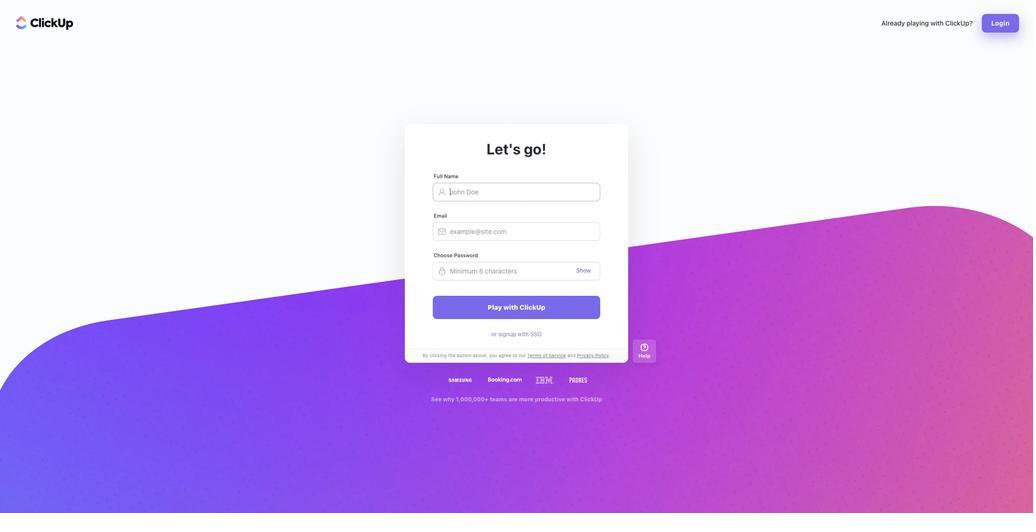Task type: describe. For each thing, give the bounding box(es) containing it.
with right playing
[[931, 19, 944, 27]]

of
[[543, 353, 548, 359]]

above,
[[473, 353, 488, 359]]

Email email field
[[433, 222, 601, 241]]

our
[[519, 353, 526, 359]]

show
[[577, 267, 591, 274]]

why
[[443, 396, 455, 403]]

let's
[[487, 140, 521, 158]]

sso
[[531, 331, 542, 338]]

1,000,000+
[[456, 396, 489, 403]]

service
[[549, 353, 566, 359]]

see
[[431, 396, 442, 403]]

1 horizontal spatial clickup
[[581, 396, 602, 403]]

or signup with sso
[[492, 331, 542, 338]]

play with clickup
[[488, 303, 546, 311]]

productive
[[535, 396, 566, 403]]

already
[[882, 19, 906, 27]]

show link
[[577, 267, 591, 274]]

terms
[[528, 353, 542, 359]]

with inside the or signup with sso link
[[518, 331, 529, 338]]

or
[[492, 331, 497, 338]]

play
[[488, 303, 502, 311]]

clickup - home image
[[16, 16, 74, 30]]

clickup?
[[946, 19, 973, 27]]

clickup inside button
[[520, 303, 546, 311]]

choose
[[434, 252, 453, 258]]

to
[[513, 353, 517, 359]]

agree
[[499, 353, 512, 359]]

button
[[457, 353, 472, 359]]

by
[[423, 353, 429, 359]]

and
[[568, 353, 576, 359]]



Task type: vqa. For each thing, say whether or not it's contained in the screenshot.
SHOW LINK
yes



Task type: locate. For each thing, give the bounding box(es) containing it.
help link
[[633, 340, 657, 363]]

privacy
[[577, 353, 594, 359]]

play with clickup button
[[433, 296, 601, 319]]

teams
[[490, 396, 507, 403]]

full
[[434, 173, 443, 179]]

with left 'sso'
[[518, 331, 529, 338]]

Choose Password password field
[[433, 262, 601, 281]]

email
[[434, 213, 447, 219]]

the
[[448, 353, 456, 359]]

signup
[[499, 331, 516, 338]]

see why 1,000,000+ teams are more productive with clickup
[[431, 396, 602, 403]]

choose password
[[434, 252, 478, 258]]

0 vertical spatial clickup
[[520, 303, 546, 311]]

clickup up 'sso'
[[520, 303, 546, 311]]

clickup
[[520, 303, 546, 311], [581, 396, 602, 403]]

with inside play with clickup button
[[504, 303, 518, 311]]

password
[[454, 252, 478, 258]]

with
[[931, 19, 944, 27], [504, 303, 518, 311], [518, 331, 529, 338], [567, 396, 579, 403]]

1 vertical spatial clickup
[[581, 396, 602, 403]]

with right productive at bottom
[[567, 396, 579, 403]]

clickup right productive at bottom
[[581, 396, 602, 403]]

clicking
[[430, 353, 447, 359]]

0 horizontal spatial clickup
[[520, 303, 546, 311]]

let's go!
[[487, 140, 547, 158]]

.
[[609, 353, 611, 359]]

with right play
[[504, 303, 518, 311]]

are
[[509, 396, 518, 403]]

playing
[[907, 19, 929, 27]]

help
[[639, 353, 651, 359]]

login link
[[983, 14, 1020, 33]]

terms of service link
[[526, 352, 568, 359]]

privacy policy link
[[576, 352, 609, 359]]

or signup with sso link
[[492, 331, 542, 338]]

go!
[[524, 140, 547, 158]]

login
[[992, 19, 1010, 27]]

you
[[489, 353, 498, 359]]

already playing with clickup?
[[882, 19, 973, 27]]

policy
[[596, 353, 609, 359]]

name
[[444, 173, 459, 179]]

more
[[519, 396, 534, 403]]

full name
[[434, 173, 459, 179]]

by clicking the button above, you agree to our terms of service and privacy policy .
[[423, 353, 611, 359]]

sign up element
[[433, 173, 601, 319]]



